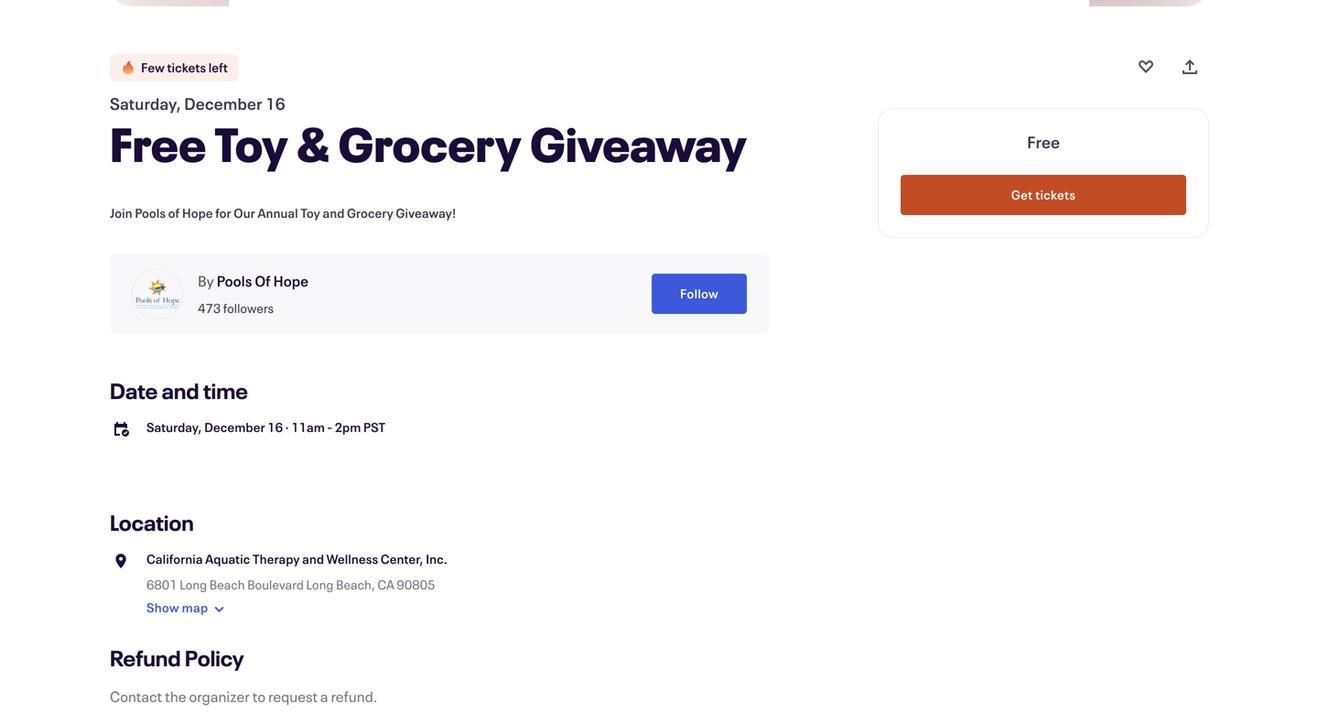 Task type: vqa. For each thing, say whether or not it's contained in the screenshot.
saturday, december 16 · 11am - 2pm pst
yes



Task type: locate. For each thing, give the bounding box(es) containing it.
2 vertical spatial and
[[302, 551, 324, 568]]

pools
[[135, 205, 166, 222], [217, 271, 252, 291]]

saturday, inside saturday, december 16 free toy & grocery giveaway
[[110, 92, 181, 114]]

1 vertical spatial 16
[[267, 419, 283, 436]]

1 horizontal spatial tickets
[[1035, 186, 1076, 203]]

&
[[297, 112, 330, 175]]

0 horizontal spatial pools
[[135, 205, 166, 222]]

free toy & grocery giveaway image
[[229, 0, 1089, 6]]

0 vertical spatial toy
[[215, 112, 288, 175]]

grocery
[[338, 112, 521, 175], [347, 205, 394, 222]]

1 vertical spatial hope
[[273, 271, 309, 291]]

16 left &
[[265, 92, 285, 114]]

tickets inside button
[[1035, 186, 1076, 203]]

grocery left giveaway!
[[347, 205, 394, 222]]

16 inside saturday, december 16 free toy & grocery giveaway
[[265, 92, 285, 114]]

0 horizontal spatial tickets
[[167, 59, 206, 76]]

toy right the annual at the top left of the page
[[300, 205, 320, 222]]

1 horizontal spatial toy
[[300, 205, 320, 222]]

california
[[146, 551, 203, 568]]

hope
[[182, 205, 213, 222], [273, 271, 309, 291]]

inc.
[[426, 551, 447, 568]]

1 horizontal spatial free
[[1027, 131, 1060, 153]]

free
[[110, 112, 206, 175], [1027, 131, 1060, 153]]

get tickets button
[[901, 175, 1186, 215]]

date
[[110, 376, 158, 405]]

1 vertical spatial saturday,
[[146, 419, 202, 436]]

0 vertical spatial hope
[[182, 205, 213, 222]]

december down time
[[204, 419, 265, 436]]

0 vertical spatial pools
[[135, 205, 166, 222]]

for
[[215, 205, 231, 222]]

get tickets
[[1011, 186, 1076, 203]]

0 horizontal spatial hope
[[182, 205, 213, 222]]

saturday, down date and time
[[146, 419, 202, 436]]

and inside california aquatic therapy and wellness center, inc. 6801 long beach boulevard long beach, ca 90805
[[302, 551, 324, 568]]

beach
[[209, 576, 245, 593]]

0 horizontal spatial long
[[180, 576, 207, 593]]

90805
[[397, 576, 435, 593]]

0 horizontal spatial toy
[[215, 112, 288, 175]]

saturday, down "few" on the left of page
[[110, 92, 181, 114]]

1 horizontal spatial long
[[306, 576, 334, 593]]

2 long from the left
[[306, 576, 334, 593]]

center,
[[381, 551, 423, 568]]

tickets
[[167, 59, 206, 76], [1035, 186, 1076, 203]]

contact the organizer to request a refund.
[[110, 687, 377, 706]]

organizer
[[189, 687, 250, 706]]

giveaway!
[[396, 205, 456, 222]]

and left time
[[162, 376, 199, 405]]

policy
[[185, 644, 244, 672]]

hope for of
[[273, 271, 309, 291]]

1 vertical spatial december
[[204, 419, 265, 436]]

december down 'left'
[[184, 92, 262, 114]]

organizer profile element
[[110, 254, 769, 334]]

date and time
[[110, 376, 248, 405]]

0 vertical spatial grocery
[[338, 112, 521, 175]]

and
[[323, 205, 345, 222], [162, 376, 199, 405], [302, 551, 324, 568]]

saturday,
[[110, 92, 181, 114], [146, 419, 202, 436]]

0 horizontal spatial free
[[110, 112, 206, 175]]

the
[[165, 687, 186, 706]]

free up of
[[110, 112, 206, 175]]

hope inside by pools of hope 473 followers
[[273, 271, 309, 291]]

long up map on the left bottom
[[180, 576, 207, 593]]

0 vertical spatial tickets
[[167, 59, 206, 76]]

toy
[[215, 112, 288, 175], [300, 205, 320, 222]]

our
[[234, 205, 255, 222]]

long
[[180, 576, 207, 593], [306, 576, 334, 593]]

december inside saturday, december 16 free toy & grocery giveaway
[[184, 92, 262, 114]]

grocery up giveaway!
[[338, 112, 521, 175]]

and right the annual at the top left of the page
[[323, 205, 345, 222]]

beach,
[[336, 576, 375, 593]]

0 vertical spatial saturday,
[[110, 92, 181, 114]]

free up get tickets
[[1027, 131, 1060, 153]]

1 vertical spatial and
[[162, 376, 199, 405]]

saturday, december 16 · 11am - 2pm pst
[[146, 419, 386, 436]]

saturday, for free
[[110, 92, 181, 114]]

show map
[[146, 599, 208, 616]]

0 vertical spatial 16
[[265, 92, 285, 114]]

follow
[[680, 285, 719, 302]]

tickets right get
[[1035, 186, 1076, 203]]

16 for toy
[[265, 92, 285, 114]]

pools inside by pools of hope 473 followers
[[217, 271, 252, 291]]

16
[[265, 92, 285, 114], [267, 419, 283, 436]]

16 left ·
[[267, 419, 283, 436]]

1 vertical spatial tickets
[[1035, 186, 1076, 203]]

1 horizontal spatial hope
[[273, 271, 309, 291]]

tickets for few
[[167, 59, 206, 76]]

contact
[[110, 687, 162, 706]]

and right therapy
[[302, 551, 324, 568]]

toy left &
[[215, 112, 288, 175]]

wellness
[[326, 551, 378, 568]]

december
[[184, 92, 262, 114], [204, 419, 265, 436]]

0 vertical spatial december
[[184, 92, 262, 114]]

tickets left 'left'
[[167, 59, 206, 76]]

1 horizontal spatial pools
[[217, 271, 252, 291]]

long left beach,
[[306, 576, 334, 593]]

california aquatic therapy and wellness center, inc. 6801 long beach boulevard long beach, ca 90805
[[146, 551, 447, 593]]

1 vertical spatial pools
[[217, 271, 252, 291]]



Task type: describe. For each thing, give the bounding box(es) containing it.
few tickets left
[[141, 59, 228, 76]]

show map button
[[146, 594, 230, 623]]

saturday, december 16 free toy & grocery giveaway
[[110, 92, 747, 175]]

16 for 11am
[[267, 419, 283, 436]]

location
[[110, 508, 194, 537]]

refund policy
[[110, 644, 244, 672]]

by
[[198, 271, 214, 291]]

followers
[[223, 300, 274, 317]]

a
[[320, 687, 328, 706]]

map
[[182, 599, 208, 616]]

0 vertical spatial and
[[323, 205, 345, 222]]

saturday, for ·
[[146, 419, 202, 436]]

11am
[[291, 419, 325, 436]]

december for free
[[184, 92, 262, 114]]

follow button
[[652, 274, 747, 314]]

6801
[[146, 576, 177, 593]]

giveaway
[[530, 112, 747, 175]]

aquatic
[[205, 551, 250, 568]]

request
[[268, 687, 318, 706]]

toy inside saturday, december 16 free toy & grocery giveaway
[[215, 112, 288, 175]]

1 long from the left
[[180, 576, 207, 593]]

december for ·
[[204, 419, 265, 436]]

refund.
[[331, 687, 377, 706]]

show
[[146, 599, 179, 616]]

boulevard
[[247, 576, 304, 593]]

2pm
[[335, 419, 361, 436]]

pools for by
[[217, 271, 252, 291]]

pools for join
[[135, 205, 166, 222]]

by pools of hope 473 followers
[[198, 271, 309, 317]]

time
[[203, 376, 248, 405]]

grocery inside saturday, december 16 free toy & grocery giveaway
[[338, 112, 521, 175]]

get
[[1011, 186, 1033, 203]]

1 vertical spatial grocery
[[347, 205, 394, 222]]

of
[[255, 271, 271, 291]]

therapy
[[253, 551, 300, 568]]

to
[[252, 687, 266, 706]]

1 vertical spatial toy
[[300, 205, 320, 222]]

annual
[[258, 205, 298, 222]]

hope for of
[[182, 205, 213, 222]]

join
[[110, 205, 132, 222]]

few
[[141, 59, 165, 76]]

refund
[[110, 644, 181, 672]]

·
[[285, 419, 289, 436]]

left
[[208, 59, 228, 76]]

tickets for get
[[1035, 186, 1076, 203]]

-
[[327, 419, 332, 436]]

join pools of hope for our annual toy and grocery giveaway!
[[110, 205, 456, 222]]

of
[[168, 205, 180, 222]]

pst
[[363, 419, 386, 436]]

free inside saturday, december 16 free toy & grocery giveaway
[[110, 112, 206, 175]]

ca
[[377, 576, 394, 593]]

473
[[198, 300, 221, 317]]



